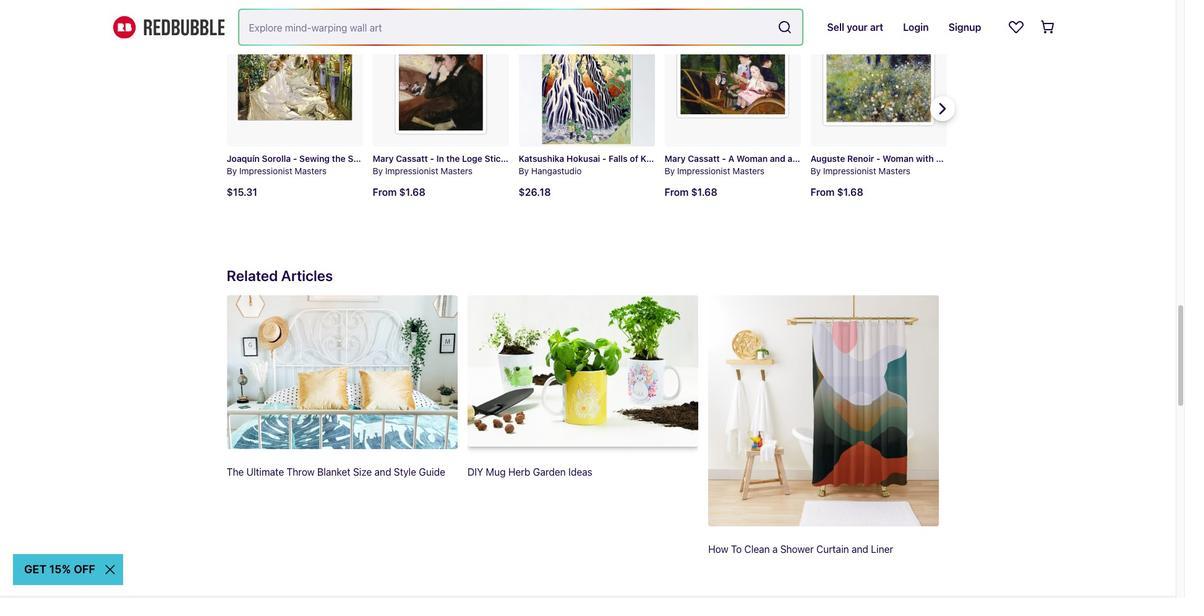 Task type: locate. For each thing, give the bounding box(es) containing it.
a
[[788, 153, 793, 164], [936, 153, 941, 164], [986, 153, 991, 164], [772, 544, 778, 555]]

2 from $1.68 from the left
[[665, 187, 717, 198]]

1 horizontal spatial mary
[[665, 153, 686, 164]]

impressionist inside auguste renoir - woman with a parasol in a garden sticker by impressionist masters
[[823, 166, 876, 177]]

kurokami
[[710, 153, 749, 164]]

joaquín
[[227, 153, 260, 164]]

and inside "mary cassatt - a woman and a girl driving sticker by impressionist masters"
[[770, 153, 785, 164]]

by down driving
[[811, 166, 821, 177]]

- right sorolla
[[293, 153, 297, 164]]

and for size
[[375, 467, 391, 478]]

garden right in
[[993, 153, 1023, 164]]

1 impressionist from the left
[[239, 166, 292, 177]]

cassatt inside mary cassatt - in the loge sticker by impressionist masters
[[396, 153, 428, 164]]

from $1.68 down the mount
[[665, 187, 717, 198]]

cassatt
[[396, 153, 428, 164], [688, 153, 720, 164]]

2 by from the left
[[373, 166, 383, 177]]

by down photographic
[[373, 166, 383, 177]]

sticker right in
[[1026, 153, 1055, 164]]

mug
[[486, 467, 506, 478]]

the right in on the left of page
[[446, 153, 460, 164]]

5 by from the left
[[811, 166, 821, 177]]

0 vertical spatial and
[[770, 153, 785, 164]]

- left in on the left of page
[[430, 153, 434, 164]]

sticker inside auguste renoir - woman with a parasol in a garden sticker by impressionist masters
[[1026, 153, 1055, 164]]

a right clean
[[772, 544, 778, 555]]

from $1.68 down photographic
[[373, 187, 425, 198]]

1 from from the left
[[373, 187, 397, 198]]

mary inside "mary cassatt - a woman and a girl driving sticker by impressionist masters"
[[665, 153, 686, 164]]

2 cassatt from the left
[[688, 153, 720, 164]]

mary right of in the top of the page
[[665, 153, 686, 164]]

how
[[708, 544, 728, 555]]

mount
[[681, 153, 708, 164]]

3 sticker from the left
[[1026, 153, 1055, 164]]

impressionist down photographic
[[385, 166, 438, 177]]

poster
[[751, 153, 779, 164]]

- inside "mary cassatt - a woman and a girl driving sticker by impressionist masters"
[[722, 153, 726, 164]]

1 horizontal spatial woman
[[883, 153, 914, 164]]

1 horizontal spatial the
[[446, 153, 460, 164]]

$1.68 down the mount
[[691, 187, 717, 198]]

impressionist down the "renoir"
[[823, 166, 876, 177]]

2 horizontal spatial from $1.68
[[811, 187, 863, 198]]

1 masters from the left
[[295, 166, 327, 177]]

impressionist
[[239, 166, 292, 177], [385, 166, 438, 177], [677, 166, 730, 177], [823, 166, 876, 177]]

sticker inside "mary cassatt - a woman and a girl driving sticker by impressionist masters"
[[844, 153, 873, 164]]

by
[[227, 166, 237, 177], [373, 166, 383, 177], [519, 166, 529, 177], [665, 166, 675, 177], [811, 166, 821, 177]]

masters inside auguste renoir - woman with a parasol in a garden sticker by impressionist masters
[[879, 166, 911, 177]]

0 horizontal spatial garden
[[533, 467, 566, 478]]

sail
[[348, 153, 363, 164]]

woman right the a
[[737, 153, 768, 164]]

print
[[423, 153, 443, 164]]

from
[[373, 187, 397, 198], [665, 187, 689, 198], [811, 187, 835, 198]]

1 mary from the left
[[373, 153, 394, 164]]

by down "katsushika"
[[519, 166, 529, 177]]

- inside mary cassatt - in the loge sticker by impressionist masters
[[430, 153, 434, 164]]

- inside katsushika hokusai - falls of kirifuri at mount kurokami poster by hangastudio
[[602, 153, 606, 164]]

$1.68 down photographic
[[399, 187, 425, 198]]

hangastudio
[[531, 166, 582, 177]]

how to clean a shower curtain and liner link
[[708, 296, 939, 573]]

the inside mary cassatt - in the loge sticker by impressionist masters
[[446, 153, 460, 164]]

3 by from the left
[[519, 166, 529, 177]]

- left the a
[[722, 153, 726, 164]]

1 vertical spatial garden
[[533, 467, 566, 478]]

cassatt left in on the left of page
[[396, 153, 428, 164]]

2 impressionist from the left
[[385, 166, 438, 177]]

sorolla
[[262, 153, 291, 164]]

woman
[[737, 153, 768, 164], [883, 153, 914, 164]]

from $1.68
[[373, 187, 425, 198], [665, 187, 717, 198], [811, 187, 863, 198]]

from for mary cassatt - a woman and a girl driving sticker by impressionist masters
[[665, 187, 689, 198]]

- for sewing
[[293, 153, 297, 164]]

from $1.68 for mary cassatt - a woman and a girl driving sticker by impressionist masters
[[665, 187, 717, 198]]

1 by from the left
[[227, 166, 237, 177]]

the
[[332, 153, 346, 164], [446, 153, 460, 164]]

3 $1.68 from the left
[[837, 187, 863, 198]]

1 sticker from the left
[[485, 153, 514, 164]]

a inside "mary cassatt - a woman and a girl driving sticker by impressionist masters"
[[788, 153, 793, 164]]

and for woman
[[770, 153, 785, 164]]

sticker right driving
[[844, 153, 873, 164]]

1 vertical spatial and
[[375, 467, 391, 478]]

0 horizontal spatial sticker
[[485, 153, 514, 164]]

0 horizontal spatial mary
[[373, 153, 394, 164]]

3 from from the left
[[811, 187, 835, 198]]

2 from from the left
[[665, 187, 689, 198]]

impressionist down sorolla
[[239, 166, 292, 177]]

0 horizontal spatial $1.68
[[399, 187, 425, 198]]

2 sticker from the left
[[844, 153, 873, 164]]

driving
[[812, 153, 841, 164]]

by inside auguste renoir - woman with a parasol in a garden sticker by impressionist masters
[[811, 166, 821, 177]]

diy mug herb garden ideas link
[[468, 293, 698, 496]]

the inside joaquín sorolla - sewing the sail photographic print by impressionist masters
[[332, 153, 346, 164]]

1 cassatt from the left
[[396, 153, 428, 164]]

masters
[[295, 166, 327, 177], [441, 166, 473, 177], [733, 166, 765, 177], [879, 166, 911, 177]]

$1.68 down the "renoir"
[[837, 187, 863, 198]]

mary inside mary cassatt - in the loge sticker by impressionist masters
[[373, 153, 394, 164]]

and right size at the bottom left
[[375, 467, 391, 478]]

0 horizontal spatial cassatt
[[396, 153, 428, 164]]

2 - from the left
[[430, 153, 434, 164]]

- left falls
[[602, 153, 606, 164]]

woman inside auguste renoir - woman with a parasol in a garden sticker by impressionist masters
[[883, 153, 914, 164]]

$26.18
[[519, 187, 551, 198]]

herb
[[508, 467, 530, 478]]

redbubble logo image
[[113, 16, 224, 39]]

4 by from the left
[[665, 166, 675, 177]]

1 - from the left
[[293, 153, 297, 164]]

and left liner
[[852, 544, 868, 555]]

renoir
[[847, 153, 874, 164]]

from for auguste renoir - woman with a parasol in a garden sticker by impressionist masters
[[811, 187, 835, 198]]

None field
[[239, 10, 803, 45]]

- for a
[[722, 153, 726, 164]]

1 horizontal spatial from $1.68
[[665, 187, 717, 198]]

1 the from the left
[[332, 153, 346, 164]]

4 masters from the left
[[879, 166, 911, 177]]

sticker
[[485, 153, 514, 164], [844, 153, 873, 164], [1026, 153, 1055, 164]]

woman left with
[[883, 153, 914, 164]]

2 horizontal spatial $1.68
[[837, 187, 863, 198]]

$1.68 for a
[[691, 187, 717, 198]]

0 horizontal spatial from
[[373, 187, 397, 198]]

from down driving
[[811, 187, 835, 198]]

by inside katsushika hokusai - falls of kirifuri at mount kurokami poster by hangastudio
[[519, 166, 529, 177]]

impressionist inside "mary cassatt - a woman and a girl driving sticker by impressionist masters"
[[677, 166, 730, 177]]

- right the "renoir"
[[876, 153, 880, 164]]

from down photographic
[[373, 187, 397, 198]]

1 horizontal spatial garden
[[993, 153, 1023, 164]]

by down joaquín
[[227, 166, 237, 177]]

2 masters from the left
[[441, 166, 473, 177]]

$1.68
[[399, 187, 425, 198], [691, 187, 717, 198], [837, 187, 863, 198]]

2 mary from the left
[[665, 153, 686, 164]]

impressionist down the mount
[[677, 166, 730, 177]]

mary
[[373, 153, 394, 164], [665, 153, 686, 164]]

$1.68 for woman
[[837, 187, 863, 198]]

a left 'girl'
[[788, 153, 793, 164]]

1 horizontal spatial from
[[665, 187, 689, 198]]

2 vertical spatial and
[[852, 544, 868, 555]]

0 vertical spatial garden
[[993, 153, 1023, 164]]

Search term search field
[[239, 10, 773, 45]]

1 from $1.68 from the left
[[373, 187, 425, 198]]

3 from $1.68 from the left
[[811, 187, 863, 198]]

3 masters from the left
[[733, 166, 765, 177]]

3 - from the left
[[602, 153, 606, 164]]

the left the sail
[[332, 153, 346, 164]]

0 horizontal spatial and
[[375, 467, 391, 478]]

0 horizontal spatial the
[[332, 153, 346, 164]]

4 - from the left
[[722, 153, 726, 164]]

$15.31
[[227, 187, 257, 198]]

hokusai
[[567, 153, 600, 164]]

articles
[[281, 267, 333, 285]]

1 horizontal spatial cassatt
[[688, 153, 720, 164]]

5 - from the left
[[876, 153, 880, 164]]

-
[[293, 153, 297, 164], [430, 153, 434, 164], [602, 153, 606, 164], [722, 153, 726, 164], [876, 153, 880, 164]]

style
[[394, 467, 416, 478]]

garden
[[993, 153, 1023, 164], [533, 467, 566, 478]]

- for falls
[[602, 153, 606, 164]]

2 horizontal spatial sticker
[[1026, 153, 1055, 164]]

mary right the sail
[[373, 153, 394, 164]]

cassatt left the a
[[688, 153, 720, 164]]

sticker right loge
[[485, 153, 514, 164]]

katsushika
[[519, 153, 564, 164]]

garden right herb
[[533, 467, 566, 478]]

and inside "link"
[[375, 467, 391, 478]]

by down at
[[665, 166, 675, 177]]

cassatt inside "mary cassatt - a woman and a girl driving sticker by impressionist masters"
[[688, 153, 720, 164]]

related articles
[[227, 267, 333, 285]]

and left 'girl'
[[770, 153, 785, 164]]

katsushika hokusai - falls of kirifuri at mount kurokami poster by hangastudio
[[519, 153, 779, 177]]

mary cassatt - in the loge sticker by impressionist masters
[[373, 153, 514, 177]]

0 horizontal spatial from $1.68
[[373, 187, 425, 198]]

3 impressionist from the left
[[677, 166, 730, 177]]

2 the from the left
[[446, 153, 460, 164]]

from $1.68 down auguste
[[811, 187, 863, 198]]

photographic
[[365, 153, 421, 164]]

2 woman from the left
[[883, 153, 914, 164]]

diy mug herb garden ideas
[[468, 467, 592, 478]]

4 impressionist from the left
[[823, 166, 876, 177]]

1 horizontal spatial and
[[770, 153, 785, 164]]

- inside joaquín sorolla - sewing the sail photographic print by impressionist masters
[[293, 153, 297, 164]]

- inside auguste renoir - woman with a parasol in a garden sticker by impressionist masters
[[876, 153, 880, 164]]

by inside mary cassatt - in the loge sticker by impressionist masters
[[373, 166, 383, 177]]

from down at
[[665, 187, 689, 198]]

cassatt for a
[[688, 153, 720, 164]]

falls
[[609, 153, 628, 164]]

parasol
[[943, 153, 974, 164]]

0 horizontal spatial woman
[[737, 153, 768, 164]]

and
[[770, 153, 785, 164], [375, 467, 391, 478], [852, 544, 868, 555]]

1 woman from the left
[[737, 153, 768, 164]]

kirifuri
[[641, 153, 669, 164]]

mary cassatt - a woman and a girl driving sticker by impressionist masters
[[665, 153, 873, 177]]

1 $1.68 from the left
[[399, 187, 425, 198]]

2 horizontal spatial from
[[811, 187, 835, 198]]

1 horizontal spatial $1.68
[[691, 187, 717, 198]]

$1.68 for in
[[399, 187, 425, 198]]

by inside "mary cassatt - a woman and a girl driving sticker by impressionist masters"
[[665, 166, 675, 177]]

2 $1.68 from the left
[[691, 187, 717, 198]]

1 horizontal spatial sticker
[[844, 153, 873, 164]]

impressionist inside mary cassatt - in the loge sticker by impressionist masters
[[385, 166, 438, 177]]



Task type: describe. For each thing, give the bounding box(es) containing it.
sewing
[[299, 153, 330, 164]]

of
[[630, 153, 638, 164]]

a right in
[[986, 153, 991, 164]]

clean
[[744, 544, 770, 555]]

garden inside auguste renoir - woman with a parasol in a garden sticker by impressionist masters
[[993, 153, 1023, 164]]

the for from
[[446, 153, 460, 164]]

- for woman
[[876, 153, 880, 164]]

to
[[731, 544, 742, 555]]

with
[[916, 153, 934, 164]]

masters inside joaquín sorolla - sewing the sail photographic print by impressionist masters
[[295, 166, 327, 177]]

from $1.68 for auguste renoir - woman with a parasol in a garden sticker by impressionist masters
[[811, 187, 863, 198]]

by inside joaquín sorolla - sewing the sail photographic print by impressionist masters
[[227, 166, 237, 177]]

ideas
[[568, 467, 592, 478]]

girl
[[795, 153, 809, 164]]

in
[[436, 153, 444, 164]]

auguste renoir - woman with a parasol in a garden sticker by impressionist masters
[[811, 153, 1055, 177]]

2 horizontal spatial and
[[852, 544, 868, 555]]

cassatt for in
[[396, 153, 428, 164]]

blanket
[[317, 467, 351, 478]]

in
[[976, 153, 984, 164]]

a
[[728, 153, 734, 164]]

the ultimate throw blanket size and style guide
[[227, 467, 445, 478]]

loge
[[462, 153, 482, 164]]

curtain
[[816, 544, 849, 555]]

- for in
[[430, 153, 434, 164]]

masters inside "mary cassatt - a woman and a girl driving sticker by impressionist masters"
[[733, 166, 765, 177]]

diy
[[468, 467, 483, 478]]

woman inside "mary cassatt - a woman and a girl driving sticker by impressionist masters"
[[737, 153, 768, 164]]

from $1.68 for mary cassatt - in the loge sticker by impressionist masters
[[373, 187, 425, 198]]

auguste
[[811, 153, 845, 164]]

mary for mary cassatt - a woman and a girl driving sticker by impressionist masters
[[665, 153, 686, 164]]

guide
[[419, 467, 445, 478]]

garden inside 'link'
[[533, 467, 566, 478]]

joaquín sorolla - sewing the sail photographic print by impressionist masters
[[227, 153, 443, 177]]

size
[[353, 467, 372, 478]]

ultimate
[[246, 467, 284, 478]]

how to clean a shower curtain and liner
[[708, 544, 893, 555]]

throw
[[287, 467, 315, 478]]

masters inside mary cassatt - in the loge sticker by impressionist masters
[[441, 166, 473, 177]]

at
[[671, 153, 679, 164]]

related
[[227, 267, 278, 285]]

shower
[[780, 544, 814, 555]]

mary for mary cassatt - in the loge sticker by impressionist masters
[[373, 153, 394, 164]]

the for $15.31
[[332, 153, 346, 164]]

liner
[[871, 544, 893, 555]]

the
[[227, 467, 244, 478]]

impressionist inside joaquín sorolla - sewing the sail photographic print by impressionist masters
[[239, 166, 292, 177]]

a right with
[[936, 153, 941, 164]]

from for mary cassatt - in the loge sticker by impressionist masters
[[373, 187, 397, 198]]

the ultimate throw blanket size and style guide link
[[227, 296, 458, 496]]

sticker inside mary cassatt - in the loge sticker by impressionist masters
[[485, 153, 514, 164]]



Task type: vqa. For each thing, say whether or not it's contained in the screenshot.
Mary Cassatt - A Woman and a Girl Driving Sticker By Impressionist Masters
yes



